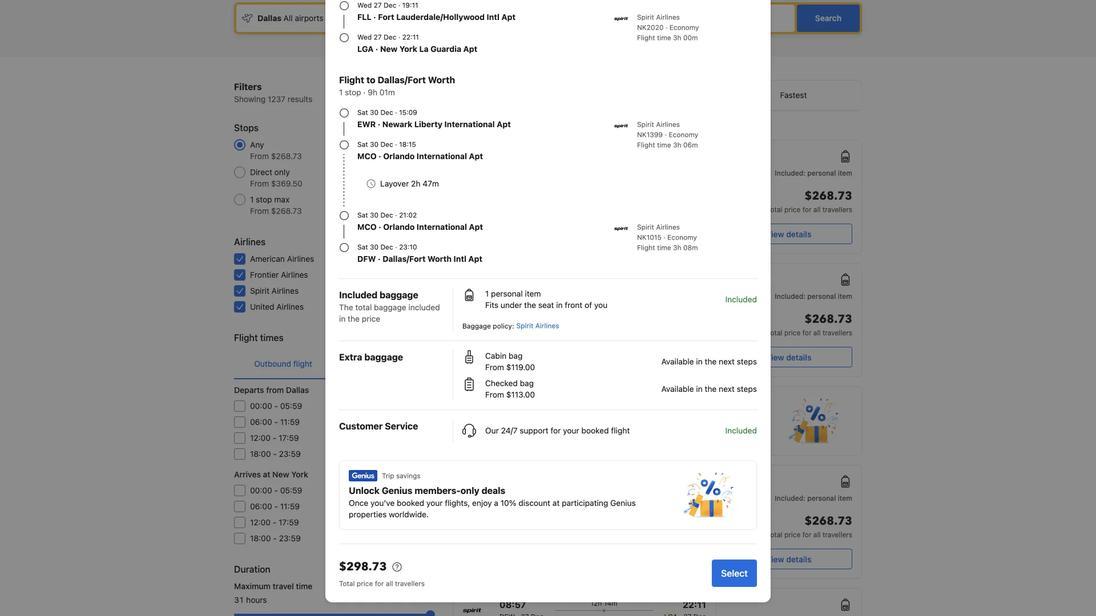 Task type: vqa. For each thing, say whether or not it's contained in the screenshot.
- associated with 143
yes



Task type: describe. For each thing, give the bounding box(es) containing it.
12:00 for arrives
[[250, 518, 271, 528]]

airlines up frontier airlines
[[287, 254, 314, 264]]

any
[[250, 140, 264, 150]]

$268.73 total price for all travellers for dfw
[[767, 312, 853, 337]]

dec inside wed 27 dec · 19:11 fll · fort lauderdale/hollywood intl apt
[[384, 1, 397, 9]]

travellers for 23:10 view details button
[[823, 531, 853, 539]]

once inside unlock genius members-only deals once you've booked your flights, enjoy a 10% discount at participating genius properties worldwide.
[[349, 499, 369, 508]]

airlines up 'checked'
[[482, 359, 506, 367]]

discount inside unlock genius members-only deals once you've booked your flights, enjoy a 10% discount at participating genius properties worldwide.
[[519, 499, 551, 508]]

front
[[565, 301, 583, 310]]

dfw inside 'sat 30 dec · 23:10 dfw · dallas/fort worth intl apt'
[[358, 254, 376, 264]]

airlines inside spirit airlines nk2020 · economy flight time 3h 00m
[[656, 13, 680, 21]]

details for 23:10
[[787, 555, 812, 565]]

flight inside flight to dallas/fort worth 1 stop · 9h 01m
[[339, 75, 364, 85]]

flights, inside unlock genius members-only deals once you've booked your flights, enjoy a 10% discount at participating genius properties worldwide.
[[445, 499, 470, 508]]

9h inside flight to dallas/fort worth 1 stop · 9h 01m
[[368, 88, 378, 97]]

06:00 - 11:59 for at
[[250, 502, 300, 512]]

dfw inside 23:10 dfw . 30 dec
[[662, 542, 677, 550]]

arrives at new york
[[234, 470, 308, 480]]

flight to dallas/fort worth 1 stop · 9h 01m
[[339, 75, 455, 97]]

spirit airlines image for newark liberty international apt
[[615, 119, 628, 133]]

sat for sat 30 dec · 21:02 mco · orlando international apt
[[358, 211, 368, 219]]

492
[[416, 254, 431, 264]]

0 horizontal spatial york
[[291, 470, 308, 480]]

item for 1st view details button
[[838, 169, 853, 177]]

times
[[260, 333, 284, 344]]

143
[[417, 502, 431, 512]]

lga
[[358, 44, 374, 54]]

spirit inside 'spirit airlines nk1015 · economy flight time 3h 08m'
[[637, 223, 654, 231]]

30 inside sat 30 dec · 21:02 mco · orlando international apt
[[370, 211, 379, 219]]

47m
[[423, 179, 439, 188]]

dec inside dfw . 30 dec
[[694, 340, 707, 348]]

view details for 23:10
[[766, 555, 812, 565]]

2 horizontal spatial flight
[[611, 426, 630, 436]]

showing
[[234, 95, 266, 104]]

new inside wed 27 dec · 22:11 lga · new york la guardia apt
[[380, 44, 398, 54]]

01m
[[380, 88, 395, 97]]

1 view details button from the top
[[725, 224, 853, 244]]

a inside unlock genius members-only deals once you've booked your flights, enjoy a 10% discount at participating genius properties worldwide.
[[494, 499, 499, 508]]

1 vertical spatial savings
[[396, 472, 421, 480]]

baggage right the extra
[[365, 352, 403, 363]]

1 inside flight to dallas/fort worth 1 stop · 9h 01m
[[339, 88, 343, 97]]

price for 1st view details button
[[785, 206, 801, 214]]

31
[[234, 596, 244, 605]]

participating inside once you've booked your flights, enjoy a 10% discount at participating genius properties worldwide.
[[676, 425, 723, 434]]

3h for newark liberty international apt
[[673, 141, 682, 149]]

$298.73 region
[[339, 559, 703, 579]]

maximum
[[234, 582, 271, 592]]

07m
[[602, 274, 616, 282]]

apt inside sat 30 dec · 21:02 mco · orlando international apt
[[469, 222, 483, 232]]

fll
[[358, 12, 372, 22]]

any from $268.73
[[250, 140, 302, 161]]

economy for fort lauderdale/hollywood intl apt
[[670, 23, 699, 31]]

you've inside unlock genius members-only deals once you've booked your flights, enjoy a 10% discount at participating genius properties worldwide.
[[371, 499, 395, 508]]

only inside unlock genius members-only deals once you've booked your flights, enjoy a 10% discount at participating genius properties worldwide.
[[461, 486, 480, 497]]

layover
[[380, 179, 409, 188]]

spirit airlines nk1015 · economy flight time 3h 08m
[[637, 223, 698, 252]]

flights, inside once you've booked your flights, enjoy a 10% discount at participating genius properties worldwide.
[[559, 425, 585, 434]]

item inside 1 personal item fits under the seat in front of you
[[525, 289, 541, 299]]

30 inside sat 30 dec · 18:15 mco · orlando international apt
[[370, 141, 379, 149]]

from for checked bag
[[485, 390, 504, 400]]

item for 23:10 view details button
[[838, 495, 853, 503]]

13:58
[[500, 477, 525, 487]]

0 horizontal spatial new
[[273, 470, 289, 480]]

airlines inside baggage policy: spirit airlines
[[536, 322, 559, 330]]

spirit airlines nk1399 · economy flight time 3h 06m
[[637, 121, 699, 149]]

1 inside 1 stop max from $268.73
[[250, 195, 254, 204]]

$113.00
[[507, 390, 535, 400]]

spirit inside spirit airlines nk2020 · economy flight time 3h 00m
[[637, 13, 654, 21]]

fees
[[617, 122, 631, 130]]

travellers for 1st view details button
[[823, 206, 853, 214]]

ewr for 08:57
[[500, 340, 515, 348]]

direct
[[250, 168, 272, 177]]

dec inside 15:09 ewr . 30 dec
[[531, 340, 544, 348]]

1 vertical spatial 1237
[[413, 140, 431, 150]]

mco for sat 30 dec · 18:15 mco · orlando international apt
[[358, 152, 377, 161]]

flight for fort lauderdale/hollywood intl apt
[[637, 34, 655, 42]]

there
[[522, 122, 539, 130]]

22:11 inside wed 27 dec · 22:11 lga · new york la guardia apt
[[402, 33, 419, 41]]

2 vertical spatial 1 stop
[[593, 544, 613, 552]]

1 stop for dfw
[[593, 342, 613, 350]]

included: personal item for dfw
[[775, 292, 853, 300]]

cabin
[[485, 352, 507, 361]]

time for newark liberty international apt
[[657, 141, 671, 149]]

lauderdale/hollywood
[[396, 12, 485, 22]]

nk1015
[[637, 234, 662, 242]]

2 vertical spatial genius
[[611, 499, 636, 508]]

17:59 for dallas
[[279, 434, 299, 443]]

dec inside 22:11 27 dec
[[694, 490, 707, 498]]

1 stop max from $268.73
[[250, 195, 302, 216]]

details for dfw
[[787, 353, 812, 362]]

from
[[266, 386, 284, 395]]

dallas/fort inside 'sat 30 dec · 23:10 dfw · dallas/fort worth intl apt'
[[383, 254, 426, 264]]

united
[[250, 302, 275, 312]]

return flight button
[[332, 350, 431, 379]]

enjoy inside once you've booked your flights, enjoy a 10% discount at participating genius properties worldwide.
[[587, 425, 606, 434]]

10% inside once you've booked your flights, enjoy a 10% discount at participating genius properties worldwide.
[[615, 425, 631, 434]]

12:00 - 17:59 for at
[[250, 518, 299, 528]]

dec inside sat 30 dec · 15:09 ewr · newark liberty international apt
[[381, 109, 393, 117]]

06:00 for departs
[[250, 418, 272, 427]]

nk1399
[[637, 131, 663, 139]]

spirit airlines up 'checked'
[[463, 359, 506, 367]]

18:00 - 23:59 for at
[[250, 534, 301, 544]]

05:59 for new
[[280, 486, 302, 496]]

airlines up american
[[234, 237, 266, 248]]

newark
[[383, 120, 413, 129]]

worth inside 'sat 30 dec · 23:10 dfw · dallas/fort worth intl apt'
[[428, 254, 452, 264]]

at inside once you've booked your flights, enjoy a 10% discount at participating genius properties worldwide.
[[667, 425, 674, 434]]

dallas
[[286, 386, 309, 395]]

18:15
[[399, 141, 416, 149]]

extra
[[339, 352, 362, 363]]

maximum travel time 31 hours
[[234, 582, 313, 605]]

18:00 for departs
[[250, 450, 271, 459]]

19:04
[[681, 274, 707, 285]]

wed for lga
[[358, 33, 372, 41]]

427
[[416, 302, 431, 312]]

· inside spirit airlines nk1399 · economy flight time 3h 06m
[[665, 131, 667, 139]]

layover 2h 47m
[[380, 179, 439, 188]]

airlines down american airlines
[[281, 270, 308, 280]]

· inside spirit airlines nk2020 · economy flight time 3h 00m
[[666, 23, 668, 31]]

- for 506
[[273, 434, 277, 443]]

customer service
[[339, 421, 418, 432]]

sat 30 dec · 23:10 dfw · dallas/fort worth intl apt
[[358, 243, 483, 264]]

sat for sat 30 dec · 18:15 mco · orlando international apt
[[358, 141, 368, 149]]

08:57 for 08:57
[[500, 600, 526, 611]]

sat 30 dec · 21:02 mco · orlando international apt
[[358, 211, 483, 232]]

1 vertical spatial genius
[[382, 486, 413, 497]]

15:09 ewr . 30 dec
[[500, 326, 544, 348]]

00:00 - 05:59 for at
[[250, 486, 302, 496]]

flight left times
[[234, 333, 258, 344]]

spirit airlines image for fort lauderdale/hollywood intl apt
[[615, 12, 628, 26]]

booked inside once you've booked your flights, enjoy a 10% discount at participating genius properties worldwide.
[[511, 425, 539, 434]]

17:59 for new
[[279, 518, 299, 528]]

132
[[417, 402, 431, 411]]

11:05 ewr . 30 dec
[[500, 529, 544, 550]]

1 personal item fits under the seat in front of you
[[485, 289, 608, 310]]

checked bag from $113.00
[[485, 379, 535, 400]]

spirit inside baggage policy: spirit airlines
[[517, 322, 534, 330]]

23:10 dfw . 30 dec
[[662, 529, 707, 550]]

1 view from the top
[[766, 230, 785, 239]]

filters
[[234, 81, 262, 92]]

properties inside unlock genius members-only deals once you've booked your flights, enjoy a 10% discount at participating genius properties worldwide.
[[349, 510, 387, 520]]

baggage left fees
[[587, 122, 615, 130]]

402
[[416, 518, 431, 528]]

worldwide. inside once you've booked your flights, enjoy a 10% discount at participating genius properties worldwide.
[[503, 436, 543, 446]]

included inside included baggage the total baggage included in the price
[[339, 290, 378, 301]]

hours
[[246, 596, 267, 605]]

spirit inside spirit airlines nk1399 · economy flight time 3h 06m
[[637, 121, 654, 129]]

united airlines
[[250, 302, 304, 312]]

08:57 dfw . 27 dec
[[500, 274, 544, 296]]

1 vertical spatial 9h
[[592, 274, 600, 282]]

additional
[[553, 122, 585, 130]]

to
[[367, 75, 376, 85]]

wed 27 dec · 22:11 lga · new york la guardia apt
[[358, 33, 478, 54]]

properties inside once you've booked your flights, enjoy a 10% discount at participating genius properties worldwide.
[[463, 436, 501, 446]]

worldwide. inside unlock genius members-only deals once you've booked your flights, enjoy a 10% discount at participating genius properties worldwide.
[[389, 510, 429, 520]]

enjoy inside unlock genius members-only deals once you've booked your flights, enjoy a 10% discount at participating genius properties worldwide.
[[472, 499, 492, 508]]

30 inside dfw . 30 dec
[[683, 340, 692, 348]]

apt inside wed 27 dec · 19:11 fll · fort lauderdale/hollywood intl apt
[[502, 12, 516, 22]]

0 horizontal spatial at
[[263, 470, 270, 480]]

deals
[[482, 486, 506, 497]]

12h
[[591, 600, 602, 608]]

23:10 inside 'sat 30 dec · 23:10 dfw · dallas/fort worth intl apt'
[[399, 243, 417, 251]]

stop down you
[[598, 342, 613, 350]]

max
[[274, 195, 290, 204]]

$298.73
[[339, 560, 387, 575]]

stop inside flight to dallas/fort worth 1 stop · 9h 01m
[[345, 88, 361, 97]]

0 vertical spatial trip savings
[[496, 398, 535, 406]]

cabin bag from $119.00
[[485, 352, 535, 372]]

spirit airlines up united airlines
[[250, 286, 299, 296]]

10% inside unlock genius members-only deals once you've booked your flights, enjoy a 10% discount at participating genius properties worldwide.
[[501, 499, 517, 508]]

$268.73 total price for all travellers for 23:10
[[767, 514, 853, 539]]

intl for worth
[[454, 254, 467, 264]]

from for cabin bag
[[485, 363, 504, 372]]

liberty
[[415, 120, 443, 129]]

departs from dallas
[[234, 386, 309, 395]]

0 vertical spatial trip
[[496, 398, 509, 406]]

frontier airlines
[[250, 270, 308, 280]]

. for 11:05
[[517, 540, 519, 548]]

baggage up 427
[[380, 290, 419, 301]]

22:11 for 22:11 27 dec
[[683, 477, 707, 487]]

international inside sat 30 dec · 15:09 ewr · newark liberty international apt
[[445, 120, 495, 129]]

your inside once you've booked your flights, enjoy a 10% discount at participating genius properties worldwide.
[[541, 425, 557, 434]]

spirit airlines nk2020 · economy flight time 3h 00m
[[637, 13, 699, 42]]

airlines down deals
[[482, 509, 506, 517]]

30 inside sat 30 dec · 15:09 ewr · newark liberty international apt
[[370, 109, 379, 117]]

dfw inside 13:58 dfw
[[500, 490, 515, 498]]

dallas/fort inside flight to dallas/fort worth 1 stop · 9h 01m
[[378, 75, 426, 85]]

wed for fll
[[358, 1, 372, 9]]

13:58 dfw
[[500, 477, 525, 498]]

$369.50
[[271, 179, 303, 188]]

from for direct only
[[250, 179, 269, 188]]

dec inside sat 30 dec · 18:15 mco · orlando international apt
[[381, 141, 393, 149]]

sat 30 dec · 18:15 mco · orlando international apt
[[358, 141, 483, 161]]

airlines up policy:
[[482, 307, 506, 315]]

$268.73 inside 1 stop max from $268.73
[[271, 206, 302, 216]]

ewr inside sat 30 dec · 15:09 ewr · newark liberty international apt
[[358, 120, 376, 129]]

your inside unlock genius members-only deals once you've booked your flights, enjoy a 10% discount at participating genius properties worldwide.
[[427, 499, 443, 508]]

1 down you
[[593, 342, 596, 350]]

are
[[541, 122, 551, 130]]

once inside once you've booked your flights, enjoy a 10% discount at participating genius properties worldwide.
[[463, 425, 483, 434]]

orlando for sat 30 dec · 21:02 mco · orlando international apt
[[383, 222, 415, 232]]

24/7
[[501, 426, 518, 436]]

if
[[516, 122, 521, 130]]

economy for orlando international apt
[[668, 234, 697, 242]]

dec inside 'sat 30 dec · 23:10 dfw · dallas/fort worth intl apt'
[[381, 243, 393, 251]]

13h 05m
[[589, 528, 617, 536]]

baggage policy: spirit airlines
[[463, 322, 559, 330]]

1 horizontal spatial savings
[[511, 398, 535, 406]]

you've inside once you've booked your flights, enjoy a 10% discount at participating genius properties worldwide.
[[485, 425, 509, 434]]

members-
[[415, 486, 461, 497]]

dec inside 11:05 ewr . 30 dec
[[531, 542, 544, 550]]

participating inside unlock genius members-only deals once you've booked your flights, enjoy a 10% discount at participating genius properties worldwide.
[[562, 499, 608, 508]]

genius inside once you've booked your flights, enjoy a 10% discount at participating genius properties worldwide.
[[725, 425, 750, 434]]

fits
[[485, 301, 499, 310]]

stop inside 1 stop max from $268.73
[[256, 195, 272, 204]]

- for 59
[[274, 486, 278, 496]]

only inside direct only from $369.50
[[275, 168, 290, 177]]

from inside any from $268.73
[[250, 152, 269, 161]]

0 horizontal spatial trip
[[382, 472, 394, 480]]

outbound
[[254, 360, 291, 369]]

price inside included baggage the total baggage included in the price
[[362, 314, 381, 324]]

stop down the 13h 05m
[[598, 544, 613, 552]]

the inside 1 personal item fits under the seat in front of you
[[524, 301, 536, 310]]

- for 143
[[274, 502, 278, 512]]

intl for lauderdale/hollywood
[[487, 12, 500, 22]]



Task type: locate. For each thing, give the bounding box(es) containing it.
1 view details from the top
[[766, 230, 812, 239]]

3h inside 'spirit airlines nk1015 · economy flight time 3h 08m'
[[673, 244, 682, 252]]

duration
[[234, 565, 271, 575]]

22:11 for 22:11
[[683, 600, 707, 611]]

· inside flight to dallas/fort worth 1 stop · 9h 01m
[[363, 88, 366, 97]]

1 11:59 from the top
[[280, 418, 300, 427]]

orlando down 21:02
[[383, 222, 415, 232]]

0 vertical spatial 06:00
[[250, 418, 272, 427]]

3 $268.73 total price for all travellers from the top
[[767, 514, 853, 539]]

11:05
[[500, 529, 524, 539]]

00m
[[684, 34, 698, 42]]

spirit airlines image
[[615, 12, 628, 26], [615, 119, 628, 133]]

orlando down 18:15
[[383, 152, 415, 161]]

19:11
[[402, 1, 418, 9]]

0 horizontal spatial properties
[[349, 510, 387, 520]]

in inside 1 personal item fits under the seat in front of you
[[556, 301, 563, 310]]

nk2020
[[637, 23, 664, 31]]

1 down 13h
[[593, 544, 596, 552]]

worldwide. down support on the bottom of the page
[[503, 436, 543, 446]]

trip
[[496, 398, 509, 406], [382, 472, 394, 480]]

0 vertical spatial 1237
[[268, 95, 286, 104]]

1 stop down you
[[593, 342, 613, 350]]

1 vertical spatial only
[[461, 486, 480, 497]]

1 vertical spatial 12:00 - 17:59
[[250, 518, 299, 528]]

- for 141
[[273, 450, 277, 459]]

0 vertical spatial genius
[[725, 425, 750, 434]]

enjoy
[[587, 425, 606, 434], [472, 499, 492, 508]]

2 08:57 from the top
[[500, 600, 526, 611]]

airlines right united
[[277, 302, 304, 312]]

1 stop up the 13h 05m
[[595, 492, 614, 500]]

fastest button
[[726, 81, 862, 110]]

00:00 for departs
[[250, 402, 272, 411]]

a
[[609, 425, 613, 434], [494, 499, 499, 508]]

available for from $113.00
[[662, 385, 694, 394]]

flight for outbound flight
[[293, 360, 312, 369]]

1 vertical spatial details
[[787, 353, 812, 362]]

11:59 for new
[[280, 502, 300, 512]]

ewr up cabin
[[500, 340, 515, 348]]

1 down direct
[[250, 195, 254, 204]]

1 available in the next steps from the top
[[662, 357, 757, 367]]

time for fort lauderdale/hollywood intl apt
[[657, 34, 671, 42]]

27 up under
[[521, 288, 529, 296]]

. for 23:10
[[679, 540, 681, 548]]

23:59 for new
[[279, 534, 301, 544]]

new right lga
[[380, 44, 398, 54]]

apt inside sat 30 dec · 18:15 mco · orlando international apt
[[469, 152, 483, 161]]

18:00 up duration
[[250, 534, 271, 544]]

· inside 'spirit airlines nk1015 · economy flight time 3h 08m'
[[664, 234, 666, 242]]

2 23:59 from the top
[[279, 534, 301, 544]]

1 horizontal spatial only
[[461, 486, 480, 497]]

0 vertical spatial international
[[445, 120, 495, 129]]

item
[[838, 169, 853, 177], [525, 289, 541, 299], [838, 292, 853, 300], [838, 495, 853, 503]]

included baggage the total baggage included in the price
[[339, 290, 440, 324]]

baggage right total
[[374, 303, 406, 312]]

from down direct only from $369.50
[[250, 206, 269, 216]]

2 view details from the top
[[766, 353, 812, 362]]

price for 23:10 view details button
[[785, 531, 801, 539]]

0 horizontal spatial enjoy
[[472, 499, 492, 508]]

17:59 down arrives at new york
[[279, 518, 299, 528]]

time down nk2020
[[657, 34, 671, 42]]

sat for sat 30 dec · 15:09 ewr · newark liberty international apt
[[358, 109, 368, 117]]

27 inside wed 27 dec · 19:11 fll · fort lauderdale/hollywood intl apt
[[374, 1, 382, 9]]

in inside included baggage the total baggage included in the price
[[339, 314, 346, 324]]

once down unlock
[[349, 499, 369, 508]]

orlando
[[383, 152, 415, 161], [383, 222, 415, 232]]

from down direct
[[250, 179, 269, 188]]

1 vertical spatial $268.73 total price for all travellers
[[767, 312, 853, 337]]

11:59
[[280, 418, 300, 427], [280, 502, 300, 512]]

worldwide. down 59
[[389, 510, 429, 520]]

2 vertical spatial international
[[417, 222, 467, 232]]

orlando for sat 30 dec · 18:15 mco · orlando international apt
[[383, 152, 415, 161]]

17:59 up arrives at new york
[[279, 434, 299, 443]]

international
[[445, 120, 495, 129], [417, 152, 467, 161], [417, 222, 467, 232]]

ewr for 13:58
[[500, 542, 515, 550]]

1 horizontal spatial 23:10
[[681, 529, 707, 539]]

3h inside spirit airlines nk1399 · economy flight time 3h 06m
[[673, 141, 682, 149]]

2 next from the top
[[719, 385, 735, 394]]

dallas/fort up 01m
[[378, 75, 426, 85]]

1237 inside 'filters showing 1237 results'
[[268, 95, 286, 104]]

1 horizontal spatial enjoy
[[587, 425, 606, 434]]

3 sat from the top
[[358, 211, 368, 219]]

airlines up nk1399
[[656, 121, 680, 129]]

bag inside checked bag from $113.00
[[520, 379, 534, 388]]

0 vertical spatial savings
[[511, 398, 535, 406]]

3 included: personal item from the top
[[775, 495, 853, 503]]

15:09 down under
[[500, 326, 525, 337]]

27 for 27 dec
[[684, 490, 692, 498]]

2 mco from the top
[[358, 222, 377, 232]]

view details button for dfw
[[725, 347, 853, 368]]

1 steps from the top
[[737, 357, 757, 367]]

0 vertical spatial properties
[[463, 436, 501, 446]]

3 view details from the top
[[766, 555, 812, 565]]

11:59 for dallas
[[280, 418, 300, 427]]

0 vertical spatial 00:00
[[250, 402, 272, 411]]

time right travel
[[296, 582, 313, 592]]

1 vertical spatial 17:59
[[279, 518, 299, 528]]

00:00 - 05:59 down from
[[250, 402, 302, 411]]

27 inside wed 27 dec · 22:11 lga · new york la guardia apt
[[374, 33, 382, 41]]

1 horizontal spatial trip savings
[[496, 398, 535, 406]]

2 vertical spatial details
[[787, 555, 812, 565]]

27 up the fort on the left top of page
[[374, 1, 382, 9]]

1 mco from the top
[[358, 152, 377, 161]]

18:00 - 23:59 for from
[[250, 450, 301, 459]]

1 vertical spatial flights,
[[445, 499, 470, 508]]

12:00 - 17:59 for from
[[250, 434, 299, 443]]

0 vertical spatial enjoy
[[587, 425, 606, 434]]

1 horizontal spatial your
[[541, 425, 557, 434]]

fort
[[378, 12, 395, 22]]

12:00 - 17:59 up arrives at new york
[[250, 434, 299, 443]]

0 vertical spatial ewr
[[358, 120, 376, 129]]

our
[[485, 426, 499, 436]]

bag inside cabin bag from $119.00
[[509, 352, 523, 361]]

intl right 492
[[454, 254, 467, 264]]

2 horizontal spatial your
[[563, 426, 580, 436]]

11:59 down the "dallas"
[[280, 418, 300, 427]]

savings down 'checked'
[[511, 398, 535, 406]]

23:59 up travel
[[279, 534, 301, 544]]

1 up "fits"
[[485, 289, 489, 299]]

9h down to on the top of the page
[[368, 88, 378, 97]]

15:09 inside 15:09 ewr . 30 dec
[[500, 326, 525, 337]]

1 vertical spatial worldwide.
[[389, 510, 429, 520]]

9h 07m
[[592, 274, 616, 282]]

06:00 - 11:59 down arrives at new york
[[250, 502, 300, 512]]

08:57 up under
[[500, 274, 526, 285]]

2 06:00 - 11:59 from the top
[[250, 502, 300, 512]]

flight for return flight
[[385, 360, 404, 369]]

properties down 'our'
[[463, 436, 501, 446]]

dfw . 30 dec
[[662, 338, 707, 348]]

flight down nk2020
[[637, 34, 655, 42]]

2 12:00 from the top
[[250, 518, 271, 528]]

time for orlando international apt
[[657, 244, 671, 252]]

worth up 36
[[428, 254, 452, 264]]

spirit airlines image left nk2020
[[615, 12, 628, 26]]

1 vertical spatial 06:00 - 11:59
[[250, 502, 300, 512]]

customer
[[339, 421, 383, 432]]

1 right results
[[339, 88, 343, 97]]

sat inside sat 30 dec · 21:02 mco · orlando international apt
[[358, 211, 368, 219]]

1 vertical spatial steps
[[737, 385, 757, 394]]

3h for fort lauderdale/hollywood intl apt
[[673, 34, 682, 42]]

30 inside 15:09 ewr . 30 dec
[[521, 340, 529, 348]]

00:00 - 05:59
[[250, 402, 302, 411], [250, 486, 302, 496]]

1 wed from the top
[[358, 1, 372, 9]]

1 vertical spatial 05:59
[[280, 486, 302, 496]]

0 vertical spatial 12:00 - 17:59
[[250, 434, 299, 443]]

0 vertical spatial 12:00
[[250, 434, 271, 443]]

total
[[767, 206, 783, 214], [767, 329, 783, 337], [767, 531, 783, 539], [339, 580, 355, 588]]

flights, down members-
[[445, 499, 470, 508]]

06:00 down departs from dallas
[[250, 418, 272, 427]]

00:00 - 05:59 down arrives at new york
[[250, 486, 302, 496]]

2 vertical spatial view
[[766, 555, 785, 565]]

discount inside once you've booked your flights, enjoy a 10% discount at participating genius properties worldwide.
[[633, 425, 665, 434]]

0 horizontal spatial 23:10
[[399, 243, 417, 251]]

- for 458
[[274, 418, 278, 427]]

at inside unlock genius members-only deals once you've booked your flights, enjoy a 10% discount at participating genius properties worldwide.
[[553, 499, 560, 508]]

only
[[275, 168, 290, 177], [461, 486, 480, 497]]

trip savings down 141
[[382, 472, 421, 480]]

2 vertical spatial view details button
[[725, 549, 853, 570]]

1 next from the top
[[719, 357, 735, 367]]

1 horizontal spatial trip
[[496, 398, 509, 406]]

0 vertical spatial intl
[[487, 12, 500, 22]]

1 horizontal spatial you've
[[485, 425, 509, 434]]

time down nk1015
[[657, 244, 671, 252]]

international inside sat 30 dec · 21:02 mco · orlando international apt
[[417, 222, 467, 232]]

1 vertical spatial orlando
[[383, 222, 415, 232]]

view details button
[[725, 224, 853, 244], [725, 347, 853, 368], [725, 549, 853, 570]]

steps for $119.00
[[737, 357, 757, 367]]

3h left 08m
[[673, 244, 682, 252]]

05:59 down arrives at new york
[[280, 486, 302, 496]]

0 vertical spatial 05:59
[[280, 402, 302, 411]]

flight for newark liberty international apt
[[637, 141, 655, 149]]

prices may change if there are additional baggage fees
[[454, 122, 631, 130]]

0 vertical spatial discount
[[633, 425, 665, 434]]

your
[[541, 425, 557, 434], [563, 426, 580, 436], [427, 499, 443, 508]]

1 vertical spatial trip savings
[[382, 472, 421, 480]]

1 17:59 from the top
[[279, 434, 299, 443]]

$268.73 inside any from $268.73
[[271, 152, 302, 161]]

airlines inside spirit airlines nk1399 · economy flight time 3h 06m
[[656, 121, 680, 129]]

00:00 down departs from dallas
[[250, 402, 272, 411]]

08:57 down $298.73 "region" on the bottom of page
[[500, 600, 526, 611]]

arrives
[[234, 470, 261, 480]]

1 vertical spatial ewr
[[500, 340, 515, 348]]

23:59 for dallas
[[279, 450, 301, 459]]

airlines up nk2020
[[656, 13, 680, 21]]

3h left 06m
[[673, 141, 682, 149]]

2 view from the top
[[766, 353, 785, 362]]

international for sat 30 dec · 18:15 mco · orlando international apt
[[417, 152, 467, 161]]

06:00 for arrives
[[250, 502, 272, 512]]

wed inside wed 27 dec · 19:11 fll · fort lauderdale/hollywood intl apt
[[358, 1, 372, 9]]

2 18:00 from the top
[[250, 534, 271, 544]]

ewr down the 11:05
[[500, 542, 515, 550]]

stop up 05m
[[600, 492, 614, 500]]

dfw inside dfw . 30 dec
[[662, 340, 677, 348]]

1 vertical spatial 23:59
[[279, 534, 301, 544]]

2 vertical spatial ewr
[[500, 542, 515, 550]]

the inside included baggage the total baggage included in the price
[[348, 314, 360, 324]]

spirit airlines image
[[615, 222, 628, 236]]

select
[[722, 569, 748, 579]]

economy up 06m
[[669, 131, 699, 139]]

1 00:00 - 05:59 from the top
[[250, 402, 302, 411]]

0 vertical spatial 23:59
[[279, 450, 301, 459]]

spirit airlines up baggage
[[463, 307, 506, 315]]

fastest tab list
[[454, 81, 862, 111]]

2 06:00 from the top
[[250, 502, 272, 512]]

30 inside 23:10 dfw . 30 dec
[[683, 542, 692, 550]]

0 vertical spatial 23:10
[[399, 243, 417, 251]]

outbound flight
[[254, 360, 312, 369]]

2 wed from the top
[[358, 33, 372, 41]]

return
[[359, 360, 383, 369]]

13h
[[589, 528, 600, 536]]

0 horizontal spatial participating
[[562, 499, 608, 508]]

your right support on the bottom of the page
[[563, 426, 580, 436]]

tab list
[[234, 350, 431, 380]]

1 horizontal spatial 15:09
[[500, 326, 525, 337]]

included: personal item for 23:10
[[775, 495, 853, 503]]

11:59 down arrives at new york
[[280, 502, 300, 512]]

23:59 up arrives at new york
[[279, 450, 301, 459]]

unlock genius members-only deals once you've booked your flights, enjoy a 10% discount at participating genius properties worldwide.
[[349, 486, 636, 520]]

12:00 up arrives at new york
[[250, 434, 271, 443]]

apt inside wed 27 dec · 22:11 lga · new york la guardia apt
[[464, 44, 478, 54]]

1 $268.73 total price for all travellers from the top
[[767, 188, 853, 214]]

2 orlando from the top
[[383, 222, 415, 232]]

1 up 13h
[[595, 492, 598, 500]]

0 vertical spatial a
[[609, 425, 613, 434]]

2 3h from the top
[[673, 141, 682, 149]]

. inside 23:10 dfw . 30 dec
[[679, 540, 681, 548]]

18:00 up arrives at new york
[[250, 450, 271, 459]]

27 for lga
[[374, 33, 382, 41]]

05:59 for dallas
[[280, 402, 302, 411]]

dfw
[[662, 216, 677, 224], [358, 254, 376, 264], [500, 288, 515, 296], [662, 340, 677, 348], [500, 490, 515, 498], [662, 542, 677, 550]]

dec inside 23:10 dfw . 30 dec
[[694, 542, 707, 550]]

-
[[274, 402, 278, 411], [274, 418, 278, 427], [273, 434, 277, 443], [273, 450, 277, 459], [274, 486, 278, 496], [274, 502, 278, 512], [273, 518, 277, 528], [273, 534, 277, 544]]

view details button for 23:10
[[725, 549, 853, 570]]

1 06:00 - 11:59 from the top
[[250, 418, 300, 427]]

1 available from the top
[[662, 357, 694, 367]]

0 horizontal spatial only
[[275, 168, 290, 177]]

results
[[288, 95, 313, 104]]

1 12:00 - 17:59 from the top
[[250, 434, 299, 443]]

seat
[[539, 301, 554, 310]]

2 vertical spatial 22:11
[[683, 600, 707, 611]]

08m
[[684, 244, 698, 252]]

flight inside outbound flight button
[[293, 360, 312, 369]]

economy
[[670, 23, 699, 31], [669, 131, 699, 139], [668, 234, 697, 242]]

1 stop for 22:11
[[595, 492, 614, 500]]

airlines down seat
[[536, 322, 559, 330]]

service
[[385, 421, 418, 432]]

next for from $113.00
[[719, 385, 735, 394]]

baggage
[[587, 122, 615, 130], [380, 290, 419, 301], [374, 303, 406, 312], [365, 352, 403, 363]]

2 05:59 from the top
[[280, 486, 302, 496]]

1 vertical spatial a
[[494, 499, 499, 508]]

1 23:59 from the top
[[279, 450, 301, 459]]

intl
[[487, 12, 500, 22], [454, 254, 467, 264]]

additional baggage fees link
[[553, 122, 631, 130]]

2 available in the next steps from the top
[[662, 385, 757, 394]]

genius image
[[463, 396, 492, 408], [463, 396, 492, 408], [789, 399, 839, 444], [349, 471, 378, 482], [349, 471, 378, 482], [684, 473, 734, 519]]

fastest
[[781, 91, 807, 100]]

personal inside 1 personal item fits under the seat in front of you
[[491, 289, 523, 299]]

time down nk1399
[[657, 141, 671, 149]]

international up 47m
[[417, 152, 467, 161]]

you
[[595, 301, 608, 310]]

2 details from the top
[[787, 353, 812, 362]]

spirit
[[637, 13, 654, 21], [637, 121, 654, 129], [637, 223, 654, 231], [250, 286, 270, 296], [463, 307, 480, 315], [517, 322, 534, 330], [463, 359, 480, 367], [463, 509, 480, 517]]

1 horizontal spatial a
[[609, 425, 613, 434]]

1 included: from the top
[[775, 169, 806, 177]]

458
[[416, 418, 431, 427]]

bag for cabin bag
[[509, 352, 523, 361]]

18:00
[[250, 450, 271, 459], [250, 534, 271, 544]]

stop left 01m
[[345, 88, 361, 97]]

1 00:00 from the top
[[250, 402, 272, 411]]

1 vertical spatial trip
[[382, 472, 394, 480]]

properties down unlock
[[349, 510, 387, 520]]

2 vertical spatial included: personal item
[[775, 495, 853, 503]]

1 horizontal spatial flight
[[385, 360, 404, 369]]

bag up $119.00
[[509, 352, 523, 361]]

savings
[[511, 398, 535, 406], [396, 472, 421, 480]]

1
[[339, 88, 343, 97], [250, 195, 254, 204], [485, 289, 489, 299], [593, 342, 596, 350], [595, 492, 598, 500], [593, 544, 596, 552]]

ewr inside 15:09 ewr . 30 dec
[[500, 340, 515, 348]]

1 sat from the top
[[358, 109, 368, 117]]

airlines inside 'spirit airlines nk1015 · economy flight time 3h 08m'
[[656, 223, 680, 231]]

0 horizontal spatial trip savings
[[382, 472, 421, 480]]

view details for dfw
[[766, 353, 812, 362]]

wed inside wed 27 dec · 22:11 lga · new york la guardia apt
[[358, 33, 372, 41]]

1 stop down the 13h 05m
[[593, 544, 613, 552]]

1 horizontal spatial discount
[[633, 425, 665, 434]]

mco inside sat 30 dec · 18:15 mco · orlando international apt
[[358, 152, 377, 161]]

0 vertical spatial spirit airlines image
[[615, 12, 628, 26]]

tab list containing outbound flight
[[234, 350, 431, 380]]

18:00 - 23:59 up arrives at new york
[[250, 450, 301, 459]]

york inside wed 27 dec · 22:11 lga · new york la guardia apt
[[400, 44, 418, 54]]

available in the next steps for $113.00
[[662, 385, 757, 394]]

06:00 - 11:59 for from
[[250, 418, 300, 427]]

next for from $119.00
[[719, 357, 735, 367]]

3 details from the top
[[787, 555, 812, 565]]

included: for dfw
[[775, 292, 806, 300]]

2 included: from the top
[[775, 292, 806, 300]]

flight inside spirit airlines nk2020 · economy flight time 3h 00m
[[637, 34, 655, 42]]

2 12:00 - 17:59 from the top
[[250, 518, 299, 528]]

may
[[475, 122, 489, 130]]

from down 'checked'
[[485, 390, 504, 400]]

1 12:00 from the top
[[250, 434, 271, 443]]

1 spirit airlines image from the top
[[615, 12, 628, 26]]

1 horizontal spatial genius
[[611, 499, 636, 508]]

0 vertical spatial $268.73 total price for all travellers
[[767, 188, 853, 214]]

1 06:00 from the top
[[250, 418, 272, 427]]

3h for orlando international apt
[[673, 244, 682, 252]]

15:09
[[399, 109, 417, 117], [500, 326, 525, 337]]

05:59 down the "dallas"
[[280, 402, 302, 411]]

1 vertical spatial intl
[[454, 254, 467, 264]]

1 included: personal item from the top
[[775, 169, 853, 177]]

1 vertical spatial view details
[[766, 353, 812, 362]]

06:00 down arrives at new york
[[250, 502, 272, 512]]

international right liberty
[[445, 120, 495, 129]]

0 vertical spatial bag
[[509, 352, 523, 361]]

1 vertical spatial york
[[291, 470, 308, 480]]

1 vertical spatial 08:57
[[500, 600, 526, 611]]

dec inside sat 30 dec · 21:02 mco · orlando international apt
[[381, 211, 393, 219]]

apt inside 'sat 30 dec · 23:10 dfw · dallas/fort worth intl apt'
[[469, 254, 483, 264]]

included: for 23:10
[[775, 495, 806, 503]]

filters showing 1237 results
[[234, 81, 313, 104]]

18:00 - 23:59 up duration
[[250, 534, 301, 544]]

2 vertical spatial included:
[[775, 495, 806, 503]]

0 horizontal spatial booked
[[397, 499, 425, 508]]

. inside dfw . 30 dec
[[679, 338, 681, 346]]

3 view details button from the top
[[725, 549, 853, 570]]

2 17:59 from the top
[[279, 518, 299, 528]]

sat
[[358, 109, 368, 117], [358, 141, 368, 149], [358, 211, 368, 219], [358, 243, 368, 251]]

12h 14m
[[591, 600, 618, 608]]

3 3h from the top
[[673, 244, 682, 252]]

0 vertical spatial worldwide.
[[503, 436, 543, 446]]

flight left to on the top of the page
[[339, 75, 364, 85]]

properties
[[463, 436, 501, 446], [349, 510, 387, 520]]

apt inside sat 30 dec · 15:09 ewr · newark liberty international apt
[[497, 120, 511, 129]]

27 for fll
[[374, 1, 382, 9]]

17:59
[[279, 434, 299, 443], [279, 518, 299, 528]]

travellers for dfw view details button
[[823, 329, 853, 337]]

2 $268.73 total price for all travellers from the top
[[767, 312, 853, 337]]

141
[[418, 450, 431, 459]]

4 sat from the top
[[358, 243, 368, 251]]

from inside 1 stop max from $268.73
[[250, 206, 269, 216]]

. for 15:09
[[517, 338, 519, 346]]

change
[[491, 122, 514, 130]]

3 view from the top
[[766, 555, 785, 565]]

travellers
[[823, 206, 853, 214], [823, 329, 853, 337], [823, 531, 853, 539], [395, 580, 425, 588]]

0 vertical spatial orlando
[[383, 152, 415, 161]]

9h left 07m
[[592, 274, 600, 282]]

time inside spirit airlines nk1399 · economy flight time 3h 06m
[[657, 141, 671, 149]]

0 vertical spatial mco
[[358, 152, 377, 161]]

our 24/7 support for your booked flight
[[485, 426, 630, 436]]

1 details from the top
[[787, 230, 812, 239]]

total price for all travellers
[[339, 580, 425, 588]]

of
[[585, 301, 592, 310]]

1 horizontal spatial 10%
[[615, 425, 631, 434]]

1 horizontal spatial properties
[[463, 436, 501, 446]]

0 horizontal spatial a
[[494, 499, 499, 508]]

view for 23:10
[[766, 555, 785, 565]]

1 vertical spatial discount
[[519, 499, 551, 508]]

bag for checked bag
[[520, 379, 534, 388]]

1 inside 1 personal item fits under the seat in front of you
[[485, 289, 489, 299]]

00:00 down arrives at new york
[[250, 486, 272, 496]]

stop
[[345, 88, 361, 97], [256, 195, 272, 204], [598, 342, 613, 350], [600, 492, 614, 500], [598, 544, 613, 552]]

. for 08:57
[[517, 286, 519, 294]]

0 vertical spatial 00:00 - 05:59
[[250, 402, 302, 411]]

departs
[[234, 386, 264, 395]]

0 vertical spatial 17:59
[[279, 434, 299, 443]]

travel
[[273, 582, 294, 592]]

1 vertical spatial 00:00
[[250, 486, 272, 496]]

. inside 15:09 ewr . 30 dec
[[517, 338, 519, 346]]

12:00 - 17:59 down arrives at new york
[[250, 518, 299, 528]]

2 sat from the top
[[358, 141, 368, 149]]

06:00 - 11:59
[[250, 418, 300, 427], [250, 502, 300, 512]]

0 vertical spatial 9h
[[368, 88, 378, 97]]

27 down the fort on the left top of page
[[374, 33, 382, 41]]

08:57 for 08:57 dfw . 27 dec
[[500, 274, 526, 285]]

2 11:59 from the top
[[280, 502, 300, 512]]

3h
[[673, 34, 682, 42], [673, 141, 682, 149], [673, 244, 682, 252]]

3 included: from the top
[[775, 495, 806, 503]]

1237 down liberty
[[413, 140, 431, 150]]

23:10 inside 23:10 dfw . 30 dec
[[681, 529, 707, 539]]

1 18:00 from the top
[[250, 450, 271, 459]]

12:00 for departs
[[250, 434, 271, 443]]

2 18:00 - 23:59 from the top
[[250, 534, 301, 544]]

new
[[380, 44, 398, 54], [273, 470, 289, 480]]

available in the next steps
[[662, 357, 757, 367], [662, 385, 757, 394]]

2 horizontal spatial booked
[[582, 426, 609, 436]]

. inside 08:57 dfw . 27 dec
[[517, 286, 519, 294]]

available for from $119.00
[[662, 357, 694, 367]]

2 vertical spatial at
[[553, 499, 560, 508]]

08:57
[[500, 274, 526, 285], [500, 600, 526, 611]]

stops
[[234, 123, 259, 133]]

2 available from the top
[[662, 385, 694, 394]]

new right "arrives"
[[273, 470, 289, 480]]

baggage
[[463, 322, 491, 330]]

included
[[409, 303, 440, 312]]

06:00 - 11:59 down from
[[250, 418, 300, 427]]

2 00:00 from the top
[[250, 486, 272, 496]]

1 05:59 from the top
[[280, 402, 302, 411]]

view
[[766, 230, 785, 239], [766, 353, 785, 362], [766, 555, 785, 565]]

2 included: personal item from the top
[[775, 292, 853, 300]]

1 vertical spatial next
[[719, 385, 735, 394]]

2 vertical spatial $268.73 total price for all travellers
[[767, 514, 853, 539]]

wed
[[358, 1, 372, 9], [358, 33, 372, 41]]

worth inside flight to dallas/fort worth 1 stop · 9h 01m
[[428, 75, 455, 85]]

2 view details button from the top
[[725, 347, 853, 368]]

1 horizontal spatial york
[[400, 44, 418, 54]]

mco for sat 30 dec · 21:02 mco · orlando international apt
[[358, 222, 377, 232]]

spirit airlines down deals
[[463, 509, 506, 517]]

12:00 up duration
[[250, 518, 271, 528]]

a inside once you've booked your flights, enjoy a 10% discount at participating genius properties worldwide.
[[609, 425, 613, 434]]

booked inside unlock genius members-only deals once you've booked your flights, enjoy a 10% discount at participating genius properties worldwide.
[[397, 499, 425, 508]]

mco
[[358, 152, 377, 161], [358, 222, 377, 232]]

airlines down frontier airlines
[[272, 286, 299, 296]]

wed up fll
[[358, 1, 372, 9]]

dallas/fort up 36
[[383, 254, 426, 264]]

wed 27 dec · 19:11 fll · fort lauderdale/hollywood intl apt
[[358, 1, 516, 22]]

intl inside 'sat 30 dec · 23:10 dfw · dallas/fort worth intl apt'
[[454, 254, 467, 264]]

under
[[501, 301, 522, 310]]

1 horizontal spatial 1237
[[413, 140, 431, 150]]

0 horizontal spatial 1237
[[268, 95, 286, 104]]

economy up 00m
[[670, 23, 699, 31]]

18:00 for arrives
[[250, 534, 271, 544]]

sat for sat 30 dec · 23:10 dfw · dallas/fort worth intl apt
[[358, 243, 368, 251]]

15:09 inside sat 30 dec · 15:09 ewr · newark liberty international apt
[[399, 109, 417, 117]]

economy inside 'spirit airlines nk1015 · economy flight time 3h 08m'
[[668, 234, 697, 242]]

dfw inside 08:57 dfw . 27 dec
[[500, 288, 515, 296]]

1 horizontal spatial worldwide.
[[503, 436, 543, 446]]

dec inside wed 27 dec · 22:11 lga · new york la guardia apt
[[384, 33, 397, 41]]

time inside maximum travel time 31 hours
[[296, 582, 313, 592]]

2 00:00 - 05:59 from the top
[[250, 486, 302, 496]]

economy up 08m
[[668, 234, 697, 242]]

27 inside 22:11 27 dec
[[684, 490, 692, 498]]

1 vertical spatial 18:00 - 23:59
[[250, 534, 301, 544]]

23:10 down 22:11 27 dec
[[681, 529, 707, 539]]

0 vertical spatial economy
[[670, 23, 699, 31]]

05:59
[[280, 402, 302, 411], [280, 486, 302, 496]]

economy inside spirit airlines nk1399 · economy flight time 3h 06m
[[669, 131, 699, 139]]

american
[[250, 254, 285, 264]]

orlando inside sat 30 dec · 18:15 mco · orlando international apt
[[383, 152, 415, 161]]

flight for orlando international apt
[[637, 244, 655, 252]]

price for dfw view details button
[[785, 329, 801, 337]]

1 vertical spatial included:
[[775, 292, 806, 300]]

2 horizontal spatial at
[[667, 425, 674, 434]]

economy for newark liberty international apt
[[669, 131, 699, 139]]

1 08:57 from the top
[[500, 274, 526, 285]]

from down cabin
[[485, 363, 504, 372]]

available in the next steps for $119.00
[[662, 357, 757, 367]]

30 inside 'sat 30 dec · 23:10 dfw · dallas/fort worth intl apt'
[[370, 243, 379, 251]]

steps for $113.00
[[737, 385, 757, 394]]

york right "arrives"
[[291, 470, 308, 480]]

item for dfw view details button
[[838, 292, 853, 300]]

frontier
[[250, 270, 279, 280]]

00:00 - 05:59 for from
[[250, 402, 302, 411]]

0 vertical spatial available in the next steps
[[662, 357, 757, 367]]

2 spirit airlines image from the top
[[615, 119, 628, 133]]

1 vertical spatial included: personal item
[[775, 292, 853, 300]]

flight
[[293, 360, 312, 369], [385, 360, 404, 369], [611, 426, 630, 436]]

. inside 11:05 ewr . 30 dec
[[517, 540, 519, 548]]

worth down guardia
[[428, 75, 455, 85]]

0 vertical spatial 1 stop
[[593, 342, 613, 350]]

$268.73
[[271, 152, 302, 161], [805, 188, 853, 204], [271, 206, 302, 216], [805, 312, 853, 328], [805, 514, 853, 530]]

1 3h from the top
[[673, 34, 682, 42]]

27 up 23:10 dfw . 30 dec
[[684, 490, 692, 498]]

0 vertical spatial 06:00 - 11:59
[[250, 418, 300, 427]]

- for 132
[[274, 402, 278, 411]]

22:11 27 dec
[[683, 477, 707, 498]]

00:00 for arrives
[[250, 486, 272, 496]]

0 vertical spatial steps
[[737, 357, 757, 367]]

trip down customer service
[[382, 472, 394, 480]]

1 18:00 - 23:59 from the top
[[250, 450, 301, 459]]

from inside checked bag from $113.00
[[485, 390, 504, 400]]

international for sat 30 dec · 21:02 mco · orlando international apt
[[417, 222, 467, 232]]

view for dfw
[[766, 353, 785, 362]]

2 steps from the top
[[737, 385, 757, 394]]

- for 402
[[273, 518, 277, 528]]

1 orlando from the top
[[383, 152, 415, 161]]



